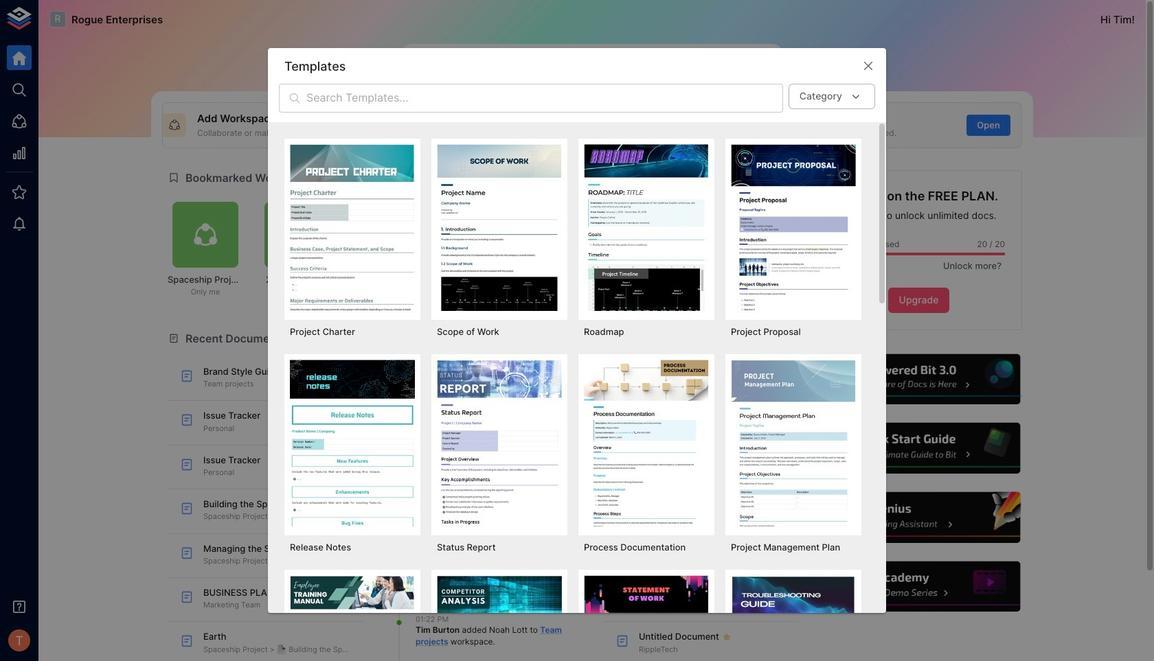 Task type: vqa. For each thing, say whether or not it's contained in the screenshot.
. within the 04:07 PM Tim Burton created 2024 Budget folder .
no



Task type: locate. For each thing, give the bounding box(es) containing it.
help image
[[815, 352, 1022, 407], [815, 421, 1022, 476], [815, 491, 1022, 545], [815, 560, 1022, 614]]

Search Templates... text field
[[306, 84, 783, 113]]

project proposal image
[[731, 144, 856, 311]]

4 help image from the top
[[815, 560, 1022, 614]]

project management plan image
[[731, 360, 856, 527]]

process documentation image
[[584, 360, 709, 527]]

dialog
[[268, 48, 886, 661]]

statement of work image
[[584, 576, 709, 661]]

troubleshooting guide image
[[731, 576, 856, 661]]

1 help image from the top
[[815, 352, 1022, 407]]

release notes image
[[290, 360, 415, 527]]

2 help image from the top
[[815, 421, 1022, 476]]



Task type: describe. For each thing, give the bounding box(es) containing it.
scope of work image
[[437, 144, 562, 311]]

employee training manual image
[[290, 576, 415, 661]]

project charter image
[[290, 144, 415, 311]]

competitor research report image
[[437, 576, 562, 661]]

status report image
[[437, 360, 562, 527]]

3 help image from the top
[[815, 491, 1022, 545]]

roadmap image
[[584, 144, 709, 311]]



